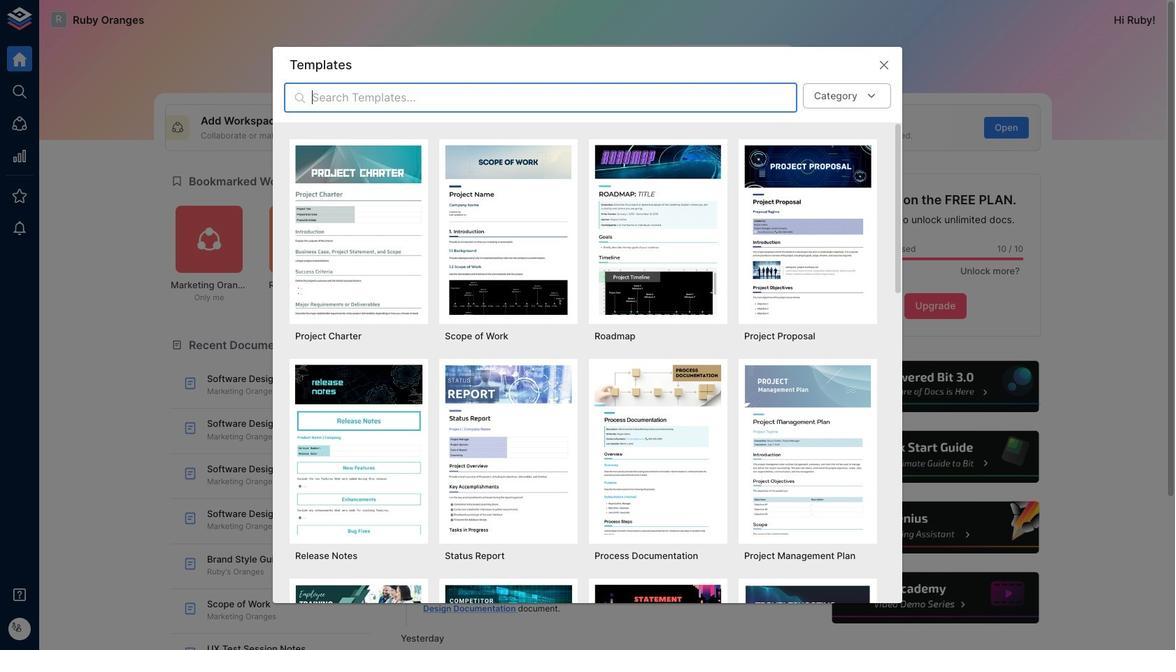 Task type: vqa. For each thing, say whether or not it's contained in the screenshot.
555-
no



Task type: locate. For each thing, give the bounding box(es) containing it.
release notes image
[[295, 365, 423, 534]]

Search Templates... text field
[[312, 83, 798, 113]]

statement of work image
[[595, 584, 722, 650]]

dialog
[[273, 47, 903, 650]]

project proposal image
[[745, 145, 872, 315]]

help image
[[831, 359, 1041, 414], [831, 429, 1041, 485], [831, 500, 1041, 555], [831, 570, 1041, 626]]

roadmap image
[[595, 145, 722, 315]]

4 help image from the top
[[831, 570, 1041, 626]]

process documentation image
[[595, 365, 722, 534]]

3 help image from the top
[[831, 500, 1041, 555]]



Task type: describe. For each thing, give the bounding box(es) containing it.
project management plan image
[[745, 365, 872, 534]]

2 help image from the top
[[831, 429, 1041, 485]]

troubleshooting guide image
[[745, 584, 872, 650]]

competitor research report image
[[445, 584, 572, 650]]

1 help image from the top
[[831, 359, 1041, 414]]

status report image
[[445, 365, 572, 534]]

project charter image
[[295, 145, 423, 315]]

scope of work image
[[445, 145, 572, 315]]

employee training manual image
[[295, 584, 423, 650]]



